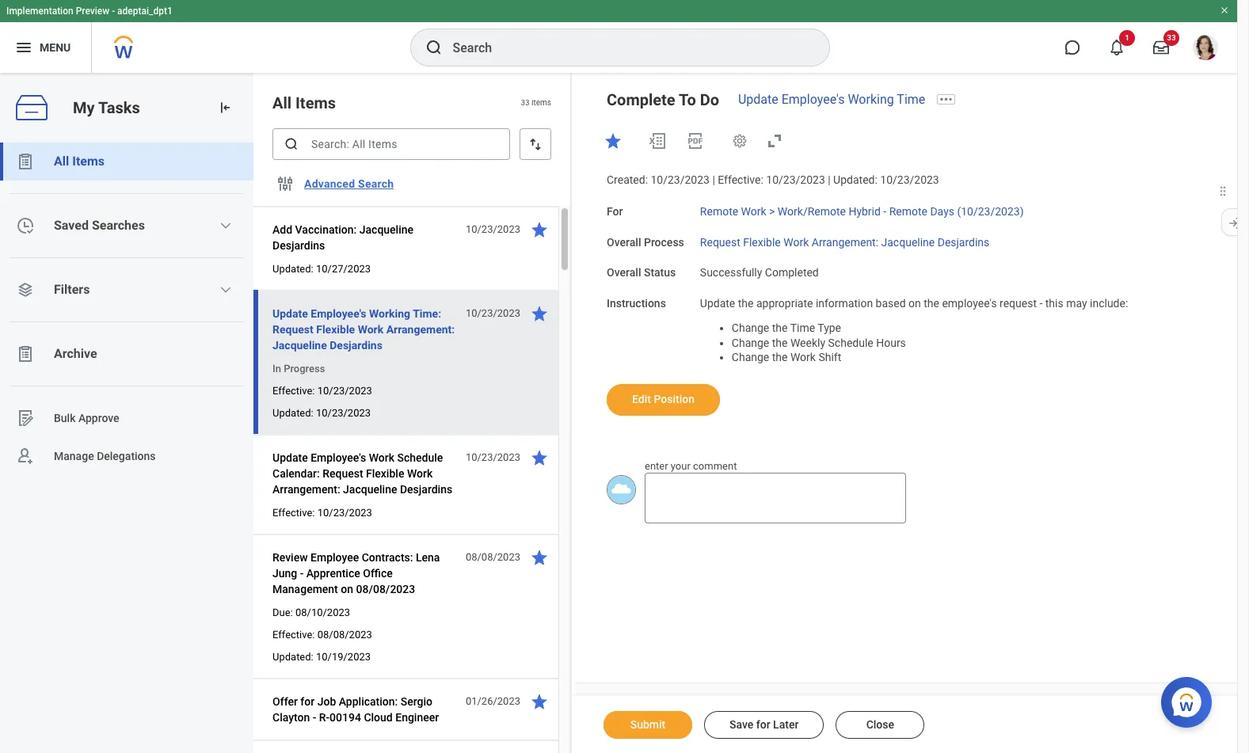 Task type: vqa. For each thing, say whether or not it's contained in the screenshot.
"Completed" in item list element
no



Task type: describe. For each thing, give the bounding box(es) containing it.
01/26/2023
[[466, 695, 520, 707]]

lena
[[416, 551, 440, 564]]

bulk approve
[[54, 412, 119, 424]]

33 for 33 items
[[521, 98, 530, 107]]

view printable version (pdf) image
[[686, 131, 705, 150]]

searches
[[92, 218, 145, 233]]

justify image
[[14, 38, 33, 57]]

engineer
[[395, 711, 439, 724]]

- inside "remote work > work/remote hybrid - remote days (10/23/2023)" link
[[883, 205, 887, 218]]

work inside update employee's working time: request flexible work arrangement: jacqueline desjardins
[[358, 323, 384, 336]]

advanced
[[304, 177, 355, 190]]

apprentice
[[306, 567, 360, 580]]

sort image
[[528, 136, 543, 152]]

request inside request flexible work arrangement: jacqueline desjardins link
[[700, 236, 740, 248]]

updated: for updated: 10/23/2023
[[272, 407, 313, 419]]

advanced search
[[304, 177, 394, 190]]

33 button
[[1144, 30, 1179, 65]]

the left employee's
[[924, 297, 939, 310]]

all items inside item list element
[[272, 93, 336, 112]]

updated: for updated: 10/19/2023
[[272, 651, 313, 663]]

request flexible work arrangement: jacqueline desjardins
[[700, 236, 990, 248]]

comment
[[693, 460, 737, 472]]

delegations
[[97, 450, 156, 462]]

add
[[272, 223, 292, 236]]

update employee's working time link
[[738, 92, 925, 107]]

filters button
[[0, 271, 253, 309]]

desjardins inside update employee's working time: request flexible work arrangement: jacqueline desjardins
[[330, 339, 382, 352]]

to
[[679, 90, 696, 109]]

08/08/2023 inside review employee contracts: lena jung - apprentice office management on 08/08/2023
[[356, 583, 415, 596]]

the left weekly
[[772, 336, 788, 349]]

item list element
[[253, 73, 572, 753]]

updated: 10/19/2023
[[272, 651, 371, 663]]

items
[[532, 98, 551, 107]]

search
[[358, 177, 394, 190]]

export to excel image
[[648, 131, 667, 150]]

star image for add vaccination: jacqueline desjardins
[[530, 220, 549, 239]]

08/10/2023
[[295, 607, 350, 619]]

review
[[272, 551, 308, 564]]

profile logan mcneil image
[[1193, 35, 1218, 63]]

later
[[773, 718, 799, 731]]

save for later
[[730, 718, 799, 731]]

schedule inside the update employee's work schedule calendar: request flexible work arrangement: jacqueline desjardins
[[397, 451, 443, 464]]

effective: down in progress
[[272, 385, 315, 397]]

archive
[[54, 346, 97, 361]]

effective: down "due:"
[[272, 629, 315, 641]]

employee's for update employee's working time
[[782, 92, 845, 107]]

jacqueline inside the update employee's work schedule calendar: request flexible work arrangement: jacqueline desjardins
[[343, 483, 397, 496]]

33 for 33
[[1167, 33, 1176, 42]]

in
[[272, 363, 281, 375]]

all inside button
[[54, 154, 69, 169]]

enter
[[645, 460, 668, 472]]

successfully completed
[[700, 266, 819, 279]]

update for update employee's working time: request flexible work arrangement: jacqueline desjardins
[[272, 307, 308, 320]]

for for save
[[756, 718, 770, 731]]

offer
[[272, 695, 298, 708]]

0 horizontal spatial search image
[[284, 136, 299, 152]]

add vaccination: jacqueline desjardins
[[272, 223, 414, 252]]

close button
[[836, 711, 925, 739]]

created: 10/23/2023 | effective: 10/23/2023 | updated: 10/23/2023
[[607, 173, 939, 186]]

request inside the update employee's work schedule calendar: request flexible work arrangement: jacqueline desjardins
[[323, 467, 363, 480]]

updated: 10/27/2023
[[272, 263, 371, 275]]

work/remote
[[778, 205, 846, 218]]

updated: 10/23/2023
[[272, 407, 371, 419]]

r-
[[319, 711, 330, 724]]

2 horizontal spatial arrangement:
[[812, 236, 879, 248]]

1 remote from the left
[[700, 205, 738, 218]]

2 effective: 10/23/2023 from the top
[[272, 507, 372, 519]]

(10/23/2023)
[[957, 205, 1024, 218]]

submit
[[630, 718, 666, 731]]

perspective image
[[16, 280, 35, 299]]

submit button
[[604, 711, 692, 739]]

offer for job application: sergio clayton ‎- r-00194 cloud engineer button
[[272, 692, 457, 727]]

clipboard image
[[16, 345, 35, 364]]

do
[[700, 90, 719, 109]]

type
[[818, 321, 841, 334]]

update for update employee's working time
[[738, 92, 778, 107]]

menu
[[40, 41, 71, 54]]

days
[[930, 205, 954, 218]]

hours
[[876, 336, 906, 349]]

inbox large image
[[1153, 40, 1169, 55]]

archive button
[[0, 335, 253, 373]]

edit
[[632, 393, 651, 406]]

save
[[730, 718, 754, 731]]

the down successfully completed
[[738, 297, 754, 310]]

fullscreen image
[[765, 131, 784, 150]]

flexible inside the update employee's work schedule calendar: request flexible work arrangement: jacqueline desjardins
[[366, 467, 404, 480]]

>
[[769, 205, 775, 218]]

implementation preview -   adeptai_dpt1
[[6, 6, 173, 17]]

progress
[[284, 363, 325, 375]]

save for later button
[[704, 711, 824, 739]]

menu banner
[[0, 0, 1237, 73]]

0 vertical spatial time
[[897, 92, 925, 107]]

arrangement: inside the update employee's work schedule calendar: request flexible work arrangement: jacqueline desjardins
[[272, 483, 340, 496]]

0 vertical spatial on
[[909, 297, 921, 310]]

update for update employee's work schedule calendar: request flexible work arrangement: jacqueline desjardins
[[272, 451, 308, 464]]

calendar:
[[272, 467, 320, 480]]

your
[[671, 460, 691, 472]]

2 change from the top
[[732, 336, 769, 349]]

star image for update employee's working time: request flexible work arrangement: jacqueline desjardins
[[530, 304, 549, 323]]

my
[[73, 98, 95, 117]]

appropriate
[[756, 297, 813, 310]]

update employee's working time
[[738, 92, 925, 107]]

update employee's work schedule calendar: request flexible work arrangement: jacqueline desjardins button
[[272, 448, 457, 499]]

employee
[[311, 551, 359, 564]]

request
[[1000, 297, 1037, 310]]

‎-
[[313, 711, 316, 724]]

working for time:
[[369, 307, 410, 320]]

time:
[[413, 307, 441, 320]]

- inside menu banner
[[112, 6, 115, 17]]

information
[[816, 297, 873, 310]]

filters
[[54, 282, 90, 297]]

preview
[[76, 6, 109, 17]]

saved
[[54, 218, 89, 233]]

tasks
[[98, 98, 140, 117]]

flexible inside update employee's working time: request flexible work arrangement: jacqueline desjardins
[[316, 323, 355, 336]]

position
[[654, 393, 695, 406]]

updated: up "remote work > work/remote hybrid - remote days (10/23/2023)" link
[[833, 173, 878, 186]]

star image
[[530, 692, 549, 711]]

created:
[[607, 173, 648, 186]]

job
[[317, 695, 336, 708]]

contracts:
[[362, 551, 413, 564]]

advanced search button
[[298, 168, 400, 200]]

overall status
[[607, 266, 676, 279]]

Search Workday  search field
[[453, 30, 796, 65]]

edit position button
[[607, 384, 720, 416]]

jung
[[272, 567, 297, 580]]



Task type: locate. For each thing, give the bounding box(es) containing it.
1 | from the left
[[712, 173, 715, 186]]

update up fullscreen image
[[738, 92, 778, 107]]

overall for overall status
[[607, 266, 641, 279]]

2 vertical spatial arrangement:
[[272, 483, 340, 496]]

employee's inside update employee's working time: request flexible work arrangement: jacqueline desjardins
[[311, 307, 366, 320]]

2 remote from the left
[[889, 205, 928, 218]]

employee's
[[942, 297, 997, 310]]

2 horizontal spatial request
[[700, 236, 740, 248]]

effective: down the calendar:
[[272, 507, 315, 519]]

1 vertical spatial employee's
[[311, 307, 366, 320]]

0 vertical spatial all items
[[272, 93, 336, 112]]

close
[[866, 718, 894, 731]]

0 vertical spatial employee's
[[782, 92, 845, 107]]

1 overall from the top
[[607, 236, 641, 248]]

1 vertical spatial 33
[[521, 98, 530, 107]]

items inside item list element
[[295, 93, 336, 112]]

star image for review employee contracts: lena jung - apprentice office management on 08/08/2023
[[530, 548, 549, 567]]

updated: down the effective: 08/08/2023
[[272, 651, 313, 663]]

1 horizontal spatial all items
[[272, 93, 336, 112]]

0 vertical spatial 33
[[1167, 33, 1176, 42]]

2 vertical spatial 08/08/2023
[[317, 629, 372, 641]]

jacqueline up in progress
[[272, 339, 327, 352]]

|
[[712, 173, 715, 186], [828, 173, 831, 186]]

overall process
[[607, 236, 684, 248]]

1 vertical spatial flexible
[[316, 323, 355, 336]]

33 items
[[521, 98, 551, 107]]

Search: All Items text field
[[272, 128, 510, 160]]

work
[[741, 205, 766, 218], [784, 236, 809, 248], [358, 323, 384, 336], [790, 351, 816, 364], [369, 451, 394, 464], [407, 467, 433, 480]]

review employee contracts: lena jung - apprentice office management on 08/08/2023 button
[[272, 548, 457, 599]]

remote left > in the top right of the page
[[700, 205, 738, 218]]

33 left items
[[521, 98, 530, 107]]

configure image
[[276, 174, 295, 193]]

1 button
[[1099, 30, 1135, 65]]

transformation import image
[[217, 100, 233, 116]]

0 horizontal spatial flexible
[[316, 323, 355, 336]]

update down "successfully"
[[700, 297, 735, 310]]

complete
[[607, 90, 675, 109]]

1 horizontal spatial flexible
[[366, 467, 404, 480]]

for up ‎-
[[300, 695, 315, 708]]

1 vertical spatial all items
[[54, 154, 105, 169]]

this
[[1045, 297, 1064, 310]]

0 vertical spatial flexible
[[743, 236, 781, 248]]

1 vertical spatial working
[[369, 307, 410, 320]]

effective:
[[718, 173, 763, 186], [272, 385, 315, 397], [272, 507, 315, 519], [272, 629, 315, 641]]

may
[[1066, 297, 1087, 310]]

33 inside button
[[1167, 33, 1176, 42]]

1 horizontal spatial 33
[[1167, 33, 1176, 42]]

office
[[363, 567, 393, 580]]

1 change from the top
[[732, 321, 769, 334]]

working for time
[[848, 92, 894, 107]]

0 vertical spatial request
[[700, 236, 740, 248]]

manage delegations
[[54, 450, 156, 462]]

employee's inside the update employee's work schedule calendar: request flexible work arrangement: jacqueline desjardins
[[311, 451, 366, 464]]

enter your comment text field
[[645, 473, 906, 524]]

update inside update employee's working time: request flexible work arrangement: jacqueline desjardins
[[272, 307, 308, 320]]

change the time type change the weekly schedule hours change the work shift
[[732, 321, 906, 364]]

0 vertical spatial for
[[300, 695, 315, 708]]

08/08/2023 right lena
[[466, 551, 520, 563]]

arrangement: down time:
[[386, 323, 455, 336]]

star image
[[604, 131, 623, 150], [530, 220, 549, 239], [530, 304, 549, 323], [530, 448, 549, 467], [530, 548, 549, 567]]

1 vertical spatial for
[[756, 718, 770, 731]]

- right hybrid
[[883, 205, 887, 218]]

request inside update employee's working time: request flexible work arrangement: jacqueline desjardins
[[272, 323, 313, 336]]

effective: 10/23/2023 up updated: 10/23/2023 in the left bottom of the page
[[272, 385, 372, 397]]

action bar region
[[572, 695, 1237, 753]]

notifications large image
[[1109, 40, 1125, 55]]

manage delegations link
[[0, 437, 253, 475]]

33 left profile logan mcneil icon
[[1167, 33, 1176, 42]]

change
[[732, 321, 769, 334], [732, 336, 769, 349], [732, 351, 769, 364]]

0 vertical spatial search image
[[424, 38, 443, 57]]

for inside action bar region
[[756, 718, 770, 731]]

remote left days
[[889, 205, 928, 218]]

update employee's working time: request flexible work arrangement: jacqueline desjardins
[[272, 307, 455, 352]]

manage
[[54, 450, 94, 462]]

remote work > work/remote hybrid - remote days (10/23/2023)
[[700, 205, 1024, 218]]

hybrid
[[849, 205, 881, 218]]

effective: 10/23/2023
[[272, 385, 372, 397], [272, 507, 372, 519]]

2 vertical spatial request
[[323, 467, 363, 480]]

1 vertical spatial search image
[[284, 136, 299, 152]]

application:
[[339, 695, 398, 708]]

- right preview
[[112, 6, 115, 17]]

1 vertical spatial on
[[341, 583, 353, 596]]

arrangement: down remote work > work/remote hybrid - remote days (10/23/2023)
[[812, 236, 879, 248]]

schedule
[[828, 336, 873, 349], [397, 451, 443, 464]]

33 inside item list element
[[521, 98, 530, 107]]

0 horizontal spatial request
[[272, 323, 313, 336]]

star image for update employee's work schedule calendar: request flexible work arrangement: jacqueline desjardins
[[530, 448, 549, 467]]

0 vertical spatial arrangement:
[[812, 236, 879, 248]]

on right 'based'
[[909, 297, 921, 310]]

0 vertical spatial change
[[732, 321, 769, 334]]

0 horizontal spatial for
[[300, 695, 315, 708]]

1 horizontal spatial items
[[295, 93, 336, 112]]

approve
[[78, 412, 119, 424]]

rename image
[[16, 409, 35, 428]]

desjardins
[[938, 236, 990, 248], [272, 239, 325, 252], [330, 339, 382, 352], [400, 483, 452, 496]]

1 horizontal spatial remote
[[889, 205, 928, 218]]

0 vertical spatial schedule
[[828, 336, 873, 349]]

update up the calendar:
[[272, 451, 308, 464]]

management
[[272, 583, 338, 596]]

1 effective: 10/23/2023 from the top
[[272, 385, 372, 397]]

work inside change the time type change the weekly schedule hours change the work shift
[[790, 351, 816, 364]]

instructions
[[607, 297, 666, 310]]

employee's up the calendar:
[[311, 451, 366, 464]]

0 horizontal spatial on
[[341, 583, 353, 596]]

bulk
[[54, 412, 76, 424]]

overall up the instructions
[[607, 266, 641, 279]]

employee's down 10/27/2023
[[311, 307, 366, 320]]

time
[[897, 92, 925, 107], [790, 321, 815, 334]]

- left this at the top of page
[[1040, 297, 1043, 310]]

saved searches button
[[0, 207, 253, 245]]

complete to do
[[607, 90, 719, 109]]

0 horizontal spatial working
[[369, 307, 410, 320]]

0 horizontal spatial items
[[72, 154, 105, 169]]

desjardins inside "add vaccination: jacqueline desjardins"
[[272, 239, 325, 252]]

working inside update employee's working time: request flexible work arrangement: jacqueline desjardins
[[369, 307, 410, 320]]

2 horizontal spatial flexible
[[743, 236, 781, 248]]

1 vertical spatial all
[[54, 154, 69, 169]]

0 horizontal spatial arrangement:
[[272, 483, 340, 496]]

clipboard image
[[16, 152, 35, 171]]

search image
[[424, 38, 443, 57], [284, 136, 299, 152]]

0 vertical spatial items
[[295, 93, 336, 112]]

desjardins inside the update employee's work schedule calendar: request flexible work arrangement: jacqueline desjardins
[[400, 483, 452, 496]]

desjardins up lena
[[400, 483, 452, 496]]

1 vertical spatial effective: 10/23/2023
[[272, 507, 372, 519]]

updated: down in progress
[[272, 407, 313, 419]]

0 vertical spatial effective: 10/23/2023
[[272, 385, 372, 397]]

1 vertical spatial time
[[790, 321, 815, 334]]

remote work > work/remote hybrid - remote days (10/23/2023) link
[[700, 202, 1024, 218]]

user plus image
[[16, 447, 35, 466]]

update for update the appropriate information based on the employee's request - this may include:
[[700, 297, 735, 310]]

1 horizontal spatial request
[[323, 467, 363, 480]]

1 vertical spatial items
[[72, 154, 105, 169]]

effective: down gear "image"
[[718, 173, 763, 186]]

employee's for update employee's working time: request flexible work arrangement: jacqueline desjardins
[[311, 307, 366, 320]]

weekly
[[790, 336, 825, 349]]

arrangement: inside update employee's working time: request flexible work arrangement: jacqueline desjardins
[[386, 323, 455, 336]]

1
[[1125, 33, 1129, 42]]

gear image
[[732, 133, 748, 149]]

desjardins down days
[[938, 236, 990, 248]]

all items
[[272, 93, 336, 112], [54, 154, 105, 169]]

implementation
[[6, 6, 73, 17]]

0 vertical spatial all
[[272, 93, 292, 112]]

2 vertical spatial flexible
[[366, 467, 404, 480]]

overall for overall process
[[607, 236, 641, 248]]

- up the management
[[300, 567, 304, 580]]

update the appropriate information based on the employee's request - this may include:
[[700, 297, 1128, 310]]

1 vertical spatial schedule
[[397, 451, 443, 464]]

2 | from the left
[[828, 173, 831, 186]]

1 horizontal spatial all
[[272, 93, 292, 112]]

0 horizontal spatial all items
[[54, 154, 105, 169]]

successfully
[[700, 266, 762, 279]]

1 horizontal spatial search image
[[424, 38, 443, 57]]

1 vertical spatial overall
[[607, 266, 641, 279]]

0 horizontal spatial schedule
[[397, 451, 443, 464]]

the left shift
[[772, 351, 788, 364]]

overall status element
[[700, 257, 819, 280]]

offer for job application: sergio clayton ‎- r-00194 cloud engineer
[[272, 695, 439, 724]]

process
[[644, 236, 684, 248]]

all
[[272, 93, 292, 112], [54, 154, 69, 169]]

0 horizontal spatial |
[[712, 173, 715, 186]]

2 vertical spatial change
[[732, 351, 769, 364]]

08/08/2023 down office
[[356, 583, 415, 596]]

1 horizontal spatial for
[[756, 718, 770, 731]]

update employee's working time: request flexible work arrangement: jacqueline desjardins button
[[272, 304, 457, 355]]

the down the appropriate
[[772, 321, 788, 334]]

employee's up fullscreen image
[[782, 92, 845, 107]]

request up "successfully"
[[700, 236, 740, 248]]

update inside the update employee's work schedule calendar: request flexible work arrangement: jacqueline desjardins
[[272, 451, 308, 464]]

for for offer
[[300, 695, 315, 708]]

0 horizontal spatial time
[[790, 321, 815, 334]]

08/08/2023 up 10/19/2023
[[317, 629, 372, 641]]

10/27/2023
[[316, 263, 371, 275]]

vaccination:
[[295, 223, 357, 236]]

add vaccination: jacqueline desjardins button
[[272, 220, 457, 255]]

2 overall from the top
[[607, 266, 641, 279]]

updated: for updated: 10/27/2023
[[272, 263, 313, 275]]

arrangement: down the calendar:
[[272, 483, 340, 496]]

all right transformation import image
[[272, 93, 292, 112]]

status
[[644, 266, 676, 279]]

list containing all items
[[0, 143, 253, 475]]

clayton
[[272, 711, 310, 724]]

clock check image
[[16, 216, 35, 235]]

overall down for
[[607, 236, 641, 248]]

edit position
[[632, 393, 695, 406]]

schedule inside change the time type change the weekly schedule hours change the work shift
[[828, 336, 873, 349]]

for inside offer for job application: sergio clayton ‎- r-00194 cloud engineer
[[300, 695, 315, 708]]

1 horizontal spatial working
[[848, 92, 894, 107]]

request up in progress
[[272, 323, 313, 336]]

on down the apprentice
[[341, 583, 353, 596]]

menu button
[[0, 22, 91, 73]]

employee's for update employee's work schedule calendar: request flexible work arrangement: jacqueline desjardins
[[311, 451, 366, 464]]

close environment banner image
[[1220, 6, 1229, 15]]

1 vertical spatial request
[[272, 323, 313, 336]]

time inside change the time type change the weekly schedule hours change the work shift
[[790, 321, 815, 334]]

0 horizontal spatial remote
[[700, 205, 738, 218]]

1 vertical spatial 08/08/2023
[[356, 583, 415, 596]]

1 horizontal spatial time
[[897, 92, 925, 107]]

3 change from the top
[[732, 351, 769, 364]]

updated: down the add
[[272, 263, 313, 275]]

1 vertical spatial arrangement:
[[386, 323, 455, 336]]

jacqueline inside "add vaccination: jacqueline desjardins"
[[359, 223, 414, 236]]

jacqueline down search
[[359, 223, 414, 236]]

2 vertical spatial employee's
[[311, 451, 366, 464]]

items
[[295, 93, 336, 112], [72, 154, 105, 169]]

request
[[700, 236, 740, 248], [272, 323, 313, 336], [323, 467, 363, 480]]

my tasks
[[73, 98, 140, 117]]

desjardins down the add
[[272, 239, 325, 252]]

1 horizontal spatial arrangement:
[[386, 323, 455, 336]]

1 horizontal spatial |
[[828, 173, 831, 186]]

jacqueline up contracts:
[[343, 483, 397, 496]]

effective: 10/23/2023 up employee
[[272, 507, 372, 519]]

0 vertical spatial 08/08/2023
[[466, 551, 520, 563]]

jacqueline inside update employee's working time: request flexible work arrangement: jacqueline desjardins
[[272, 339, 327, 352]]

chevron down image
[[220, 284, 232, 296]]

list
[[0, 143, 253, 475]]

0 vertical spatial overall
[[607, 236, 641, 248]]

0 vertical spatial working
[[848, 92, 894, 107]]

my tasks element
[[0, 73, 253, 753]]

jacqueline down days
[[881, 236, 935, 248]]

items inside "all items" button
[[72, 154, 105, 169]]

1 vertical spatial change
[[732, 336, 769, 349]]

in progress
[[272, 363, 325, 375]]

all items inside button
[[54, 154, 105, 169]]

request right the calendar:
[[323, 467, 363, 480]]

for right save
[[756, 718, 770, 731]]

desjardins up updated: 10/23/2023 in the left bottom of the page
[[330, 339, 382, 352]]

all right clipboard icon
[[54, 154, 69, 169]]

all inside item list element
[[272, 93, 292, 112]]

due: 08/10/2023
[[272, 607, 350, 619]]

request flexible work arrangement: jacqueline desjardins link
[[700, 232, 990, 248]]

1 horizontal spatial schedule
[[828, 336, 873, 349]]

1 horizontal spatial on
[[909, 297, 921, 310]]

0 horizontal spatial 33
[[521, 98, 530, 107]]

chevron down image
[[220, 219, 232, 232]]

- inside review employee contracts: lena jung - apprentice office management on 08/08/2023
[[300, 567, 304, 580]]

on inside review employee contracts: lena jung - apprentice office management on 08/08/2023
[[341, 583, 353, 596]]

review employee contracts: lena jung - apprentice office management on 08/08/2023
[[272, 551, 440, 596]]

the
[[738, 297, 754, 310], [924, 297, 939, 310], [772, 321, 788, 334], [772, 336, 788, 349], [772, 351, 788, 364]]

cloud
[[364, 711, 393, 724]]

for
[[607, 205, 623, 218]]

sergio
[[401, 695, 433, 708]]

update down updated: 10/27/2023
[[272, 307, 308, 320]]

0 horizontal spatial all
[[54, 154, 69, 169]]

all items button
[[0, 143, 253, 181]]

working
[[848, 92, 894, 107], [369, 307, 410, 320]]



